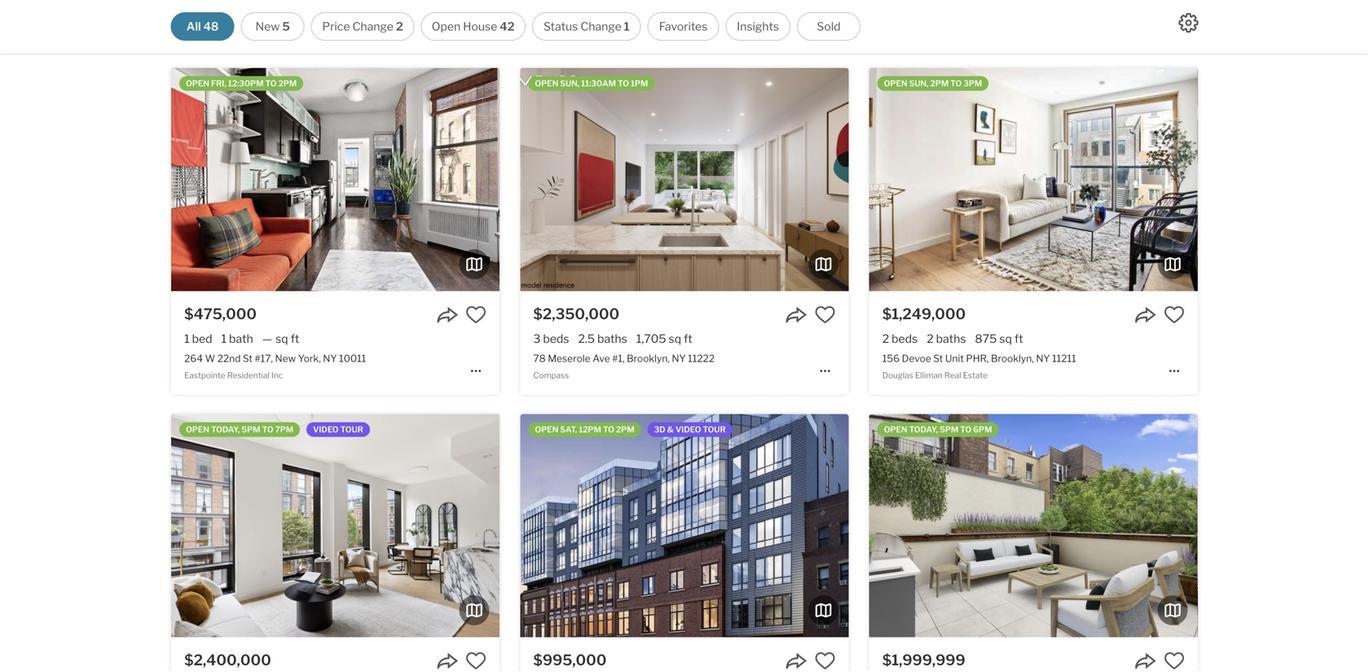 Task type: locate. For each thing, give the bounding box(es) containing it.
ny right #17,
[[323, 353, 337, 365]]

price
[[322, 20, 350, 33]]

beds for $1,249,000
[[892, 332, 918, 346]]

1 for 1 bed
[[184, 332, 190, 346]]

2 change from the left
[[581, 20, 622, 33]]

ave for metropolitan
[[265, 7, 282, 18]]

2pm left the 3d
[[616, 425, 635, 435]]

sq right 1,705
[[669, 332, 681, 346]]

0 horizontal spatial st
[[243, 353, 253, 365]]

10011 inside 264 w 22nd st #17, new york, ny 10011 eastpointe residential inc
[[339, 353, 366, 365]]

5pm for $1,999,999
[[940, 425, 959, 435]]

0 vertical spatial w
[[554, 7, 565, 18]]

0 horizontal spatial 2
[[396, 20, 403, 33]]

1 horizontal spatial sq
[[669, 332, 681, 346]]

2
[[396, 20, 403, 33], [882, 332, 889, 346], [927, 332, 934, 346]]

change inside the status change radio
[[581, 20, 622, 33]]

to for $2,350,000
[[618, 79, 629, 88]]

1 horizontal spatial ave
[[593, 353, 610, 365]]

250 w 22nd st unit 4b, new york, ny 10011 compass
[[533, 7, 733, 34]]

1 horizontal spatial 10011
[[706, 7, 733, 18]]

0 vertical spatial ave
[[265, 7, 282, 18]]

7pm
[[275, 425, 293, 435]]

2 inside price change radio
[[396, 20, 403, 33]]

22nd inside '250 w 22nd st unit 4b, new york, ny 10011 compass'
[[567, 7, 590, 18]]

brooklyn, down 1,705
[[627, 353, 670, 365]]

unit inside 710 metropolitan ave unit 1-b, brooklyn, ny 11211 mns
[[284, 7, 303, 18]]

baths
[[597, 332, 627, 346], [936, 332, 966, 346]]

0 vertical spatial new
[[642, 7, 663, 18]]

0 horizontal spatial brooklyn,
[[324, 7, 367, 18]]

to right 12:30pm
[[265, 79, 277, 88]]

new inside '250 w 22nd st unit 4b, new york, ny 10011 compass'
[[642, 7, 663, 18]]

3d
[[654, 425, 665, 435]]

beds up the devoe
[[892, 332, 918, 346]]

st up elliman
[[933, 353, 943, 365]]

open sun, 2pm to 3pm
[[884, 79, 982, 88]]

1 today, from the left
[[211, 425, 240, 435]]

11211 inside '156 devoe st unit phr, brooklyn, ny 11211 douglas elliman real estate'
[[1052, 353, 1076, 365]]

compass
[[533, 25, 569, 34], [533, 371, 569, 381]]

unit left 1- on the left of page
[[284, 7, 303, 18]]

1 horizontal spatial 5pm
[[940, 425, 959, 435]]

3 ft from the left
[[1015, 332, 1023, 346]]

st inside '156 devoe st unit phr, brooklyn, ny 11211 douglas elliman real estate'
[[933, 353, 943, 365]]

2 left open
[[396, 20, 403, 33]]

0 vertical spatial favorite button checkbox
[[466, 304, 487, 325]]

1 horizontal spatial w
[[554, 7, 565, 18]]

1 compass from the top
[[533, 25, 569, 34]]

w for 264
[[205, 353, 215, 365]]

ave inside 710 metropolitan ave unit 1-b, brooklyn, ny 11211 mns
[[265, 7, 282, 18]]

0 horizontal spatial baths
[[597, 332, 627, 346]]

to left 3pm
[[950, 79, 962, 88]]

2 horizontal spatial sq
[[999, 332, 1012, 346]]

0 horizontal spatial beds
[[543, 332, 569, 346]]

brooklyn, up price
[[324, 7, 367, 18]]

favorite button image
[[466, 304, 487, 325]]

3
[[533, 332, 541, 346]]

st left #17,
[[243, 353, 253, 365]]

0 horizontal spatial 2pm
[[278, 79, 297, 88]]

1 photo of 156 devoe st unit phr, brooklyn, ny 11211 image from the left
[[869, 68, 1198, 291]]

5pm left 6pm
[[940, 425, 959, 435]]

ny
[[369, 7, 383, 18], [690, 7, 704, 18], [323, 353, 337, 365], [672, 353, 686, 365], [1036, 353, 1050, 365]]

video right 7pm
[[313, 425, 339, 435]]

st up status change 1
[[592, 7, 602, 18]]

unit up real
[[945, 353, 964, 365]]

unit left 4b,
[[604, 7, 623, 18]]

0 horizontal spatial york,
[[298, 353, 321, 365]]

1 tour from the left
[[340, 425, 363, 435]]

1 horizontal spatial baths
[[936, 332, 966, 346]]

1 video from the left
[[313, 425, 339, 435]]

1 horizontal spatial today,
[[909, 425, 938, 435]]

1 5pm from the left
[[242, 425, 260, 435]]

42
[[500, 20, 515, 33]]

ny right phr,
[[1036, 353, 1050, 365]]

sq right '875'
[[999, 332, 1012, 346]]

156 devoe st unit phr, brooklyn, ny 11211 douglas elliman real estate
[[882, 353, 1076, 381]]

1 horizontal spatial video
[[676, 425, 701, 435]]

ny up the price change 2
[[369, 7, 383, 18]]

2 horizontal spatial ft
[[1015, 332, 1023, 346]]

1 vertical spatial compass
[[533, 371, 569, 381]]

3 beds
[[533, 332, 569, 346]]

Status Change radio
[[532, 12, 641, 41]]

sun, for $1,249,000
[[909, 79, 929, 88]]

new right 4b,
[[642, 7, 663, 18]]

today, down eastpointe
[[211, 425, 240, 435]]

1 left bath on the left of page
[[221, 332, 227, 346]]

1 horizontal spatial st
[[592, 7, 602, 18]]

open for $2,350,000
[[535, 79, 558, 88]]

0 horizontal spatial 11211
[[385, 7, 409, 18]]

0 horizontal spatial change
[[352, 20, 394, 33]]

to
[[265, 79, 277, 88], [618, 79, 629, 88], [950, 79, 962, 88], [262, 425, 273, 435], [603, 425, 614, 435], [960, 425, 972, 435]]

10011 up favorites
[[706, 7, 733, 18]]

unit inside '156 devoe st unit phr, brooklyn, ny 11211 douglas elliman real estate'
[[945, 353, 964, 365]]

favorite button image for $2,350,000
[[815, 304, 836, 325]]

22nd up status change 1
[[567, 7, 590, 18]]

beds
[[543, 332, 569, 346], [892, 332, 918, 346]]

2 horizontal spatial 2
[[927, 332, 934, 346]]

sat,
[[560, 425, 577, 435]]

york, down — sq ft
[[298, 353, 321, 365]]

york, inside '250 w 22nd st unit 4b, new york, ny 10011 compass'
[[665, 7, 688, 18]]

st
[[592, 7, 602, 18], [243, 353, 253, 365], [933, 353, 943, 365]]

ny left 11222
[[672, 353, 686, 365]]

Price Change radio
[[311, 12, 414, 41]]

2 horizontal spatial brooklyn,
[[991, 353, 1034, 365]]

compass down 250 on the left
[[533, 25, 569, 34]]

favorite button checkbox for $475,000
[[466, 304, 487, 325]]

1 horizontal spatial beds
[[892, 332, 918, 346]]

to right 12pm
[[603, 425, 614, 435]]

2pm
[[278, 79, 297, 88], [930, 79, 949, 88], [616, 425, 635, 435]]

22nd
[[567, 7, 590, 18], [217, 353, 241, 365]]

264 w 22nd st #17, new york, ny 10011 eastpointe residential inc
[[184, 353, 366, 381]]

ny inside '250 w 22nd st unit 4b, new york, ny 10011 compass'
[[690, 7, 704, 18]]

to left 6pm
[[960, 425, 972, 435]]

2pm left 3pm
[[930, 79, 949, 88]]

ft
[[291, 332, 299, 346], [684, 332, 692, 346], [1015, 332, 1023, 346]]

5
[[282, 20, 290, 33]]

1 left the bed
[[184, 332, 190, 346]]

open left fri,
[[186, 79, 209, 88]]

compass inside "78 meserole ave #1, brooklyn, ny 11222 compass"
[[533, 371, 569, 381]]

brooklyn, down 875 sq ft at the right of the page
[[991, 353, 1034, 365]]

1 vertical spatial ave
[[593, 353, 610, 365]]

0 horizontal spatial video
[[313, 425, 339, 435]]

1
[[624, 20, 630, 33], [184, 332, 190, 346], [221, 332, 227, 346]]

875
[[975, 332, 997, 346]]

sq right —
[[275, 332, 288, 346]]

1 horizontal spatial unit
[[604, 7, 623, 18]]

1 down 4b,
[[624, 20, 630, 33]]

open down eastpointe
[[186, 425, 209, 435]]

york, up favorites
[[665, 7, 688, 18]]

photo of 710 metropolitan ave unit 2-b, brooklyn, ny 11211 image
[[520, 414, 849, 638], [849, 414, 1177, 638]]

sq
[[275, 332, 288, 346], [669, 332, 681, 346], [999, 332, 1012, 346]]

2pm right 12:30pm
[[278, 79, 297, 88]]

w up status on the top left
[[554, 7, 565, 18]]

2 baths
[[927, 332, 966, 346]]

open
[[432, 20, 461, 33]]

open left 11:30am
[[535, 79, 558, 88]]

to left 7pm
[[262, 425, 273, 435]]

sun, left 11:30am
[[560, 79, 579, 88]]

change
[[352, 20, 394, 33], [581, 20, 622, 33]]

0 horizontal spatial ave
[[265, 7, 282, 18]]

york,
[[665, 7, 688, 18], [298, 353, 321, 365]]

1 vertical spatial 22nd
[[217, 353, 241, 365]]

2 favorite button checkbox from the top
[[466, 651, 487, 672]]

new inside 264 w 22nd st #17, new york, ny 10011 eastpointe residential inc
[[275, 353, 296, 365]]

photo of 156 devoe st unit phr, brooklyn, ny 11211 image
[[869, 68, 1198, 291], [1198, 68, 1369, 291]]

5pm
[[242, 425, 260, 435], [940, 425, 959, 435]]

video
[[313, 425, 339, 435], [676, 425, 701, 435]]

beds right 3
[[543, 332, 569, 346]]

1 vertical spatial york,
[[298, 353, 321, 365]]

w
[[554, 7, 565, 18], [205, 353, 215, 365]]

brooklyn,
[[324, 7, 367, 18], [627, 353, 670, 365], [991, 353, 1034, 365]]

11222
[[688, 353, 715, 365]]

favorite button checkbox
[[466, 304, 487, 325], [466, 651, 487, 672]]

video right & at the left bottom of the page
[[676, 425, 701, 435]]

tour right & at the left bottom of the page
[[703, 425, 726, 435]]

1 change from the left
[[352, 20, 394, 33]]

photo of 661 driggs ave unit phb, brooklyn, ny 11211 image
[[171, 414, 500, 638], [500, 414, 828, 638]]

tour right 7pm
[[340, 425, 363, 435]]

favorite button checkbox
[[815, 304, 836, 325], [1164, 304, 1185, 325], [815, 651, 836, 672], [1164, 651, 1185, 672]]

1 vertical spatial 11211
[[1052, 353, 1076, 365]]

w inside 264 w 22nd st #17, new york, ny 10011 eastpointe residential inc
[[205, 353, 215, 365]]

ft up 11222
[[684, 332, 692, 346]]

1 horizontal spatial 11211
[[1052, 353, 1076, 365]]

3 sq from the left
[[999, 332, 1012, 346]]

baths up #1, at the bottom left
[[597, 332, 627, 346]]

1 horizontal spatial 2pm
[[616, 425, 635, 435]]

photo of 78 meserole ave #1, brooklyn, ny 11222 image
[[520, 68, 849, 291], [849, 68, 1177, 291]]

1 favorite button checkbox from the top
[[466, 304, 487, 325]]

unit
[[284, 7, 303, 18], [604, 7, 623, 18], [945, 353, 964, 365]]

0 horizontal spatial ft
[[291, 332, 299, 346]]

3d & video tour
[[654, 425, 726, 435]]

1 beds from the left
[[543, 332, 569, 346]]

2 ft from the left
[[684, 332, 692, 346]]

1 horizontal spatial brooklyn,
[[627, 353, 670, 365]]

2 horizontal spatial 2pm
[[930, 79, 949, 88]]

open today, 5pm to 6pm
[[884, 425, 992, 435]]

sq for $1,249,000
[[999, 332, 1012, 346]]

2 today, from the left
[[909, 425, 938, 435]]

1 vertical spatial favorite button checkbox
[[466, 651, 487, 672]]

1 horizontal spatial 22nd
[[567, 7, 590, 18]]

2 video from the left
[[676, 425, 701, 435]]

0 horizontal spatial w
[[205, 353, 215, 365]]

st for unit
[[592, 7, 602, 18]]

favorite button checkbox for $995,000
[[815, 651, 836, 672]]

tour
[[340, 425, 363, 435], [703, 425, 726, 435]]

22nd inside 264 w 22nd st #17, new york, ny 10011 eastpointe residential inc
[[217, 353, 241, 365]]

b,
[[313, 7, 322, 18]]

ave up new 5
[[265, 7, 282, 18]]

open for $475,000
[[186, 79, 209, 88]]

1 photo of 264 w 22nd st #17, new york, ny 10011 image from the left
[[171, 68, 500, 291]]

ny inside '156 devoe st unit phr, brooklyn, ny 11211 douglas elliman real estate'
[[1036, 353, 1050, 365]]

1 vertical spatial w
[[205, 353, 215, 365]]

2 compass from the top
[[533, 371, 569, 381]]

new
[[642, 7, 663, 18], [255, 20, 280, 33], [275, 353, 296, 365]]

#1,
[[612, 353, 625, 365]]

New radio
[[241, 12, 304, 41]]

open fri, 12:30pm to 2pm
[[186, 79, 297, 88]]

bed
[[192, 332, 212, 346]]

photo of 264 w 22nd st #17, new york, ny 10011 image
[[171, 68, 500, 291], [500, 68, 828, 291]]

open
[[186, 79, 209, 88], [535, 79, 558, 88], [884, 79, 907, 88], [186, 425, 209, 435], [535, 425, 558, 435], [884, 425, 907, 435]]

0 horizontal spatial sun,
[[560, 79, 579, 88]]

1 horizontal spatial tour
[[703, 425, 726, 435]]

compass down 78 in the bottom of the page
[[533, 371, 569, 381]]

ave left #1, at the bottom left
[[593, 353, 610, 365]]

unit for 156
[[945, 353, 964, 365]]

photo of 61 n henry st unit garden, brooklyn, ny 11222 image
[[869, 414, 1198, 638], [1198, 414, 1369, 638]]

10011 up the video tour
[[339, 353, 366, 365]]

710 metropolitan ave unit 1-b, brooklyn, ny 11211 mns
[[184, 7, 409, 34]]

2 5pm from the left
[[940, 425, 959, 435]]

change right status on the top left
[[581, 20, 622, 33]]

1 horizontal spatial ft
[[684, 332, 692, 346]]

new 5
[[255, 20, 290, 33]]

0 horizontal spatial 10011
[[339, 353, 366, 365]]

22nd for unit
[[567, 7, 590, 18]]

22nd down 1 bath
[[217, 353, 241, 365]]

ft right —
[[291, 332, 299, 346]]

w right 264
[[205, 353, 215, 365]]

change for 1
[[581, 20, 622, 33]]

0 vertical spatial compass
[[533, 25, 569, 34]]

unit inside '250 w 22nd st unit 4b, new york, ny 10011 compass'
[[604, 7, 623, 18]]

0 horizontal spatial 5pm
[[242, 425, 260, 435]]

1 photo of 710 metropolitan ave unit 2-b, brooklyn, ny 11211 image from the left
[[520, 414, 849, 638]]

open left 3pm
[[884, 79, 907, 88]]

0 horizontal spatial 22nd
[[217, 353, 241, 365]]

0 horizontal spatial tour
[[340, 425, 363, 435]]

favorite button image
[[815, 304, 836, 325], [1164, 304, 1185, 325], [466, 651, 487, 672], [815, 651, 836, 672], [1164, 651, 1185, 672]]

0 vertical spatial york,
[[665, 7, 688, 18]]

baths left '875'
[[936, 332, 966, 346]]

2 beds from the left
[[892, 332, 918, 346]]

1 vertical spatial new
[[255, 20, 280, 33]]

1-
[[305, 7, 313, 18]]

0 horizontal spatial 1
[[184, 332, 190, 346]]

house
[[463, 20, 497, 33]]

to left 1pm
[[618, 79, 629, 88]]

open for $995,000
[[535, 425, 558, 435]]

0 vertical spatial 10011
[[706, 7, 733, 18]]

1 bath
[[221, 332, 253, 346]]

0 vertical spatial 22nd
[[567, 7, 590, 18]]

0 vertical spatial 11211
[[385, 7, 409, 18]]

1 vertical spatial 10011
[[339, 353, 366, 365]]

1 baths from the left
[[597, 332, 627, 346]]

today, down elliman
[[909, 425, 938, 435]]

open sun, 11:30am to 1pm
[[535, 79, 648, 88]]

2 horizontal spatial st
[[933, 353, 943, 365]]

st inside 264 w 22nd st #17, new york, ny 10011 eastpointe residential inc
[[243, 353, 253, 365]]

2 up 156
[[882, 332, 889, 346]]

2 up the devoe
[[927, 332, 934, 346]]

new left 5
[[255, 20, 280, 33]]

5pm left 7pm
[[242, 425, 260, 435]]

1 horizontal spatial change
[[581, 20, 622, 33]]

ave inside "78 meserole ave #1, brooklyn, ny 11222 compass"
[[593, 353, 610, 365]]

ny up favorites
[[690, 7, 704, 18]]

open sat, 12pm to 2pm
[[535, 425, 635, 435]]

favorite button checkbox for $2,350,000
[[815, 304, 836, 325]]

2 horizontal spatial 1
[[624, 20, 630, 33]]

0 horizontal spatial today,
[[211, 425, 240, 435]]

1 horizontal spatial 2
[[882, 332, 889, 346]]

2 horizontal spatial unit
[[945, 353, 964, 365]]

option group
[[171, 12, 861, 41]]

1 sun, from the left
[[560, 79, 579, 88]]

2pm for $475,000
[[278, 79, 297, 88]]

1 horizontal spatial york,
[[665, 7, 688, 18]]

1 horizontal spatial 1
[[221, 332, 227, 346]]

2 sq from the left
[[669, 332, 681, 346]]

0 horizontal spatial unit
[[284, 7, 303, 18]]

1 sq from the left
[[275, 332, 288, 346]]

710
[[184, 7, 201, 18]]

0 horizontal spatial sq
[[275, 332, 288, 346]]

2 sun, from the left
[[909, 79, 929, 88]]

Open House radio
[[421, 12, 525, 41]]

ft right '875'
[[1015, 332, 1023, 346]]

change inside price change radio
[[352, 20, 394, 33]]

$1,999,999
[[882, 651, 965, 669]]

sun, left 3pm
[[909, 79, 929, 88]]

change right price
[[352, 20, 394, 33]]

w inside '250 w 22nd st unit 4b, new york, ny 10011 compass'
[[554, 7, 565, 18]]

11211
[[385, 7, 409, 18], [1052, 353, 1076, 365]]

2 vertical spatial new
[[275, 353, 296, 365]]

open house 42
[[432, 20, 515, 33]]

st inside '250 w 22nd st unit 4b, new york, ny 10011 compass'
[[592, 7, 602, 18]]

open down douglas
[[884, 425, 907, 435]]

open left sat,
[[535, 425, 558, 435]]

2 baths from the left
[[936, 332, 966, 346]]

brooklyn, inside "78 meserole ave #1, brooklyn, ny 11222 compass"
[[627, 353, 670, 365]]

favorite button image for $1,999,999
[[1164, 651, 1185, 672]]

new up inc
[[275, 353, 296, 365]]

favorite button image for $1,249,000
[[1164, 304, 1185, 325]]

1 horizontal spatial sun,
[[909, 79, 929, 88]]

ny inside "78 meserole ave #1, brooklyn, ny 11222 compass"
[[672, 353, 686, 365]]

11211 inside 710 metropolitan ave unit 1-b, brooklyn, ny 11211 mns
[[385, 7, 409, 18]]



Task type: vqa. For each thing, say whether or not it's contained in the screenshot.
7PM
yes



Task type: describe. For each thing, give the bounding box(es) containing it.
to for $2,400,000
[[262, 425, 273, 435]]

2pm for $995,000
[[616, 425, 635, 435]]

1 photo of 61 n henry st unit garden, brooklyn, ny 11222 image from the left
[[869, 414, 1198, 638]]

264
[[184, 353, 203, 365]]

douglas
[[882, 371, 913, 381]]

4b,
[[625, 7, 640, 18]]

favorite button image for $2,400,000
[[466, 651, 487, 672]]

all 48
[[186, 20, 219, 33]]

2 for 2 baths
[[927, 332, 934, 346]]

insights
[[737, 20, 779, 33]]

sun, for $2,350,000
[[560, 79, 579, 88]]

to for $475,000
[[265, 79, 277, 88]]

2.5 baths
[[578, 332, 627, 346]]

favorite button checkbox for $1,999,999
[[1164, 651, 1185, 672]]

favorite button image for $995,000
[[815, 651, 836, 672]]

Sold radio
[[797, 12, 861, 41]]

to for $1,999,999
[[960, 425, 972, 435]]

1 bed
[[184, 332, 212, 346]]

2 photo of 710 metropolitan ave unit 2-b, brooklyn, ny 11211 image from the left
[[849, 414, 1177, 638]]

ave for meserole
[[593, 353, 610, 365]]

$2,400,000
[[184, 651, 271, 669]]

2 tour from the left
[[703, 425, 726, 435]]

$475,000
[[184, 305, 257, 323]]

48
[[203, 20, 219, 33]]

mns
[[184, 25, 203, 34]]

favorite button checkbox for $2,400,000
[[466, 651, 487, 672]]

5pm for $2,400,000
[[242, 425, 260, 435]]

2 for 2 beds
[[882, 332, 889, 346]]

baths for $1,249,000
[[936, 332, 966, 346]]

video tour
[[313, 425, 363, 435]]

estate
[[963, 371, 988, 381]]

to for $995,000
[[603, 425, 614, 435]]

ft for $1,249,000
[[1015, 332, 1023, 346]]

—
[[262, 332, 272, 346]]

sold
[[817, 20, 841, 33]]

favorites
[[659, 20, 708, 33]]

baths for $2,350,000
[[597, 332, 627, 346]]

change for 2
[[352, 20, 394, 33]]

favorite button checkbox for $1,249,000
[[1164, 304, 1185, 325]]

2 photo of 661 driggs ave unit phb, brooklyn, ny 11211 image from the left
[[500, 414, 828, 638]]

12:30pm
[[228, 79, 264, 88]]

1 photo of 78 meserole ave #1, brooklyn, ny 11222 image from the left
[[520, 68, 849, 291]]

875 sq ft
[[975, 332, 1023, 346]]

real
[[944, 371, 961, 381]]

york, inside 264 w 22nd st #17, new york, ny 10011 eastpointe residential inc
[[298, 353, 321, 365]]

devoe
[[902, 353, 931, 365]]

— sq ft
[[262, 332, 299, 346]]

All radio
[[171, 12, 234, 41]]

10011 inside '250 w 22nd st unit 4b, new york, ny 10011 compass'
[[706, 7, 733, 18]]

#17,
[[255, 353, 273, 365]]

ny inside 710 metropolitan ave unit 1-b, brooklyn, ny 11211 mns
[[369, 7, 383, 18]]

2 beds
[[882, 332, 918, 346]]

status change 1
[[544, 20, 630, 33]]

new inside option
[[255, 20, 280, 33]]

w for 250
[[554, 7, 565, 18]]

22nd for #17,
[[217, 353, 241, 365]]

156
[[882, 353, 900, 365]]

today, for $1,999,999
[[909, 425, 938, 435]]

brooklyn, inside '156 devoe st unit phr, brooklyn, ny 11211 douglas elliman real estate'
[[991, 353, 1034, 365]]

1,705 sq ft
[[636, 332, 692, 346]]

ny inside 264 w 22nd st #17, new york, ny 10011 eastpointe residential inc
[[323, 353, 337, 365]]

250
[[533, 7, 552, 18]]

bath
[[229, 332, 253, 346]]

2 photo of 264 w 22nd st #17, new york, ny 10011 image from the left
[[500, 68, 828, 291]]

residential
[[227, 371, 270, 381]]

open today, 5pm to 7pm
[[186, 425, 293, 435]]

price change 2
[[322, 20, 403, 33]]

Favorites radio
[[648, 12, 719, 41]]

1 ft from the left
[[291, 332, 299, 346]]

brooklyn, inside 710 metropolitan ave unit 1-b, brooklyn, ny 11211 mns
[[324, 7, 367, 18]]

2.5
[[578, 332, 595, 346]]

today, for $2,400,000
[[211, 425, 240, 435]]

status
[[544, 20, 578, 33]]

unit for 710
[[284, 7, 303, 18]]

2 photo of 78 meserole ave #1, brooklyn, ny 11222 image from the left
[[849, 68, 1177, 291]]

meserole
[[548, 353, 591, 365]]

1 for 1 bath
[[221, 332, 227, 346]]

$1,249,000
[[882, 305, 966, 323]]

elliman
[[915, 371, 943, 381]]

Insights radio
[[726, 12, 790, 41]]

78 meserole ave #1, brooklyn, ny 11222 compass
[[533, 353, 715, 381]]

metropolitan
[[203, 7, 262, 18]]

$995,000
[[533, 651, 607, 669]]

2 photo of 156 devoe st unit phr, brooklyn, ny 11211 image from the left
[[1198, 68, 1369, 291]]

fri,
[[211, 79, 226, 88]]

&
[[667, 425, 674, 435]]

open for $1,249,000
[[884, 79, 907, 88]]

open for $2,400,000
[[186, 425, 209, 435]]

inc
[[271, 371, 283, 381]]

option group containing all
[[171, 12, 861, 41]]

1 photo of 661 driggs ave unit phb, brooklyn, ny 11211 image from the left
[[171, 414, 500, 638]]

78
[[533, 353, 546, 365]]

ft for $2,350,000
[[684, 332, 692, 346]]

phr,
[[966, 353, 989, 365]]

2 photo of 61 n henry st unit garden, brooklyn, ny 11222 image from the left
[[1198, 414, 1369, 638]]

11:30am
[[581, 79, 616, 88]]

$2,350,000
[[533, 305, 619, 323]]

beds for $2,350,000
[[543, 332, 569, 346]]

to for $1,249,000
[[950, 79, 962, 88]]

st for #17,
[[243, 353, 253, 365]]

all
[[186, 20, 201, 33]]

eastpointe
[[184, 371, 225, 381]]

6pm
[[973, 425, 992, 435]]

12pm
[[579, 425, 601, 435]]

3pm
[[963, 79, 982, 88]]

1pm
[[631, 79, 648, 88]]

compass inside '250 w 22nd st unit 4b, new york, ny 10011 compass'
[[533, 25, 569, 34]]

1 inside the status change radio
[[624, 20, 630, 33]]

sq for $2,350,000
[[669, 332, 681, 346]]

open for $1,999,999
[[884, 425, 907, 435]]

1,705
[[636, 332, 666, 346]]



